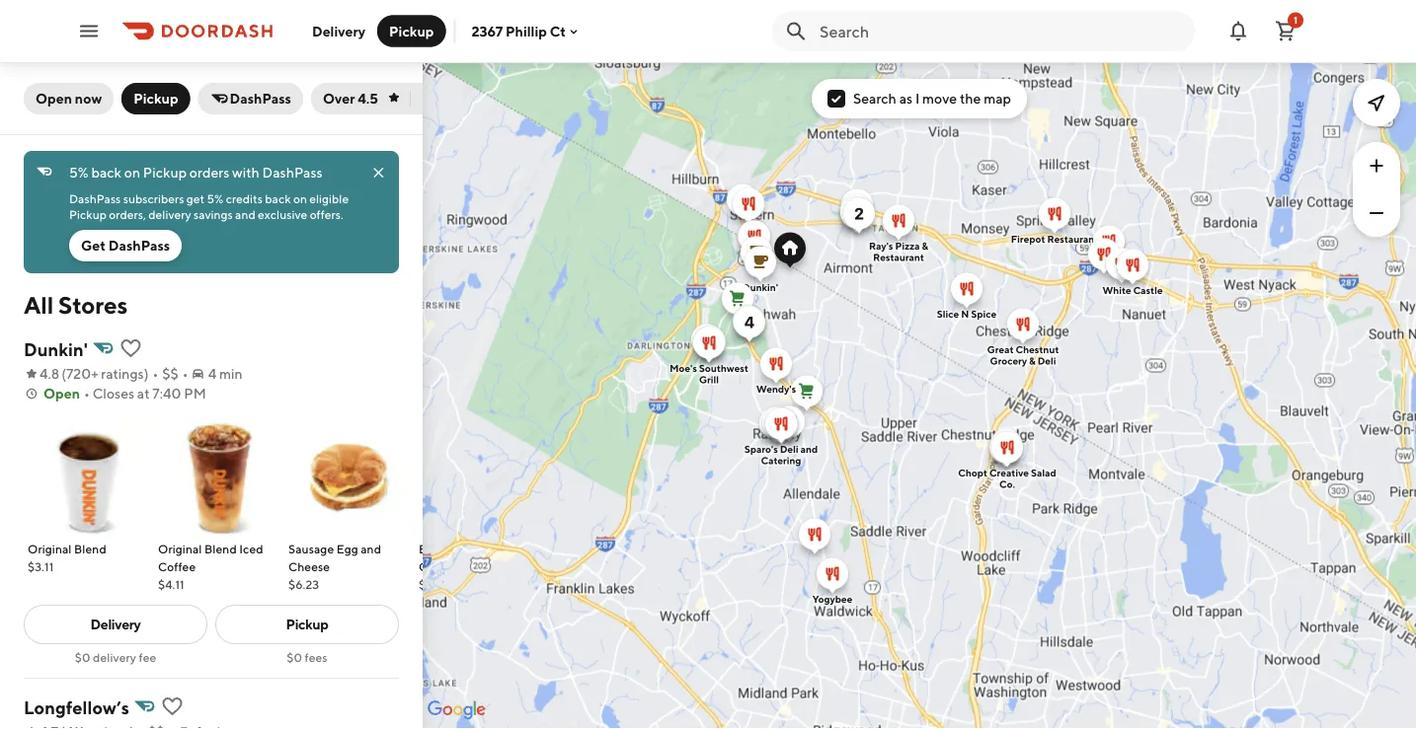 Task type: describe. For each thing, give the bounding box(es) containing it.
Store search: begin typing to search for stores available on DoorDash text field
[[820, 20, 1183, 42]]

pickup right delivery button
[[389, 23, 434, 39]]

ct
[[550, 23, 566, 39]]

dashpass subscribers get 5% credits back on eligible pickup orders, delivery savings and exclusive offers.
[[69, 192, 351, 221]]

search as i move the map
[[853, 90, 1011, 107]]

get dashpass button
[[69, 230, 182, 262]]

average rating of 4.7 out of 5 element
[[24, 723, 58, 730]]

i
[[916, 90, 920, 107]]

all
[[24, 291, 54, 319]]

open for open • closes at 7:40 pm
[[43, 386, 80, 402]]

1
[[1294, 14, 1298, 26]]

5% back on pickup orders with dashpass
[[69, 164, 323, 181]]

720+
[[66, 366, 98, 382]]

( 720+ ratings )
[[61, 366, 149, 382]]

dashpass up exclusive
[[262, 164, 323, 181]]

offers.
[[310, 207, 343, 221]]

pickup right 'now'
[[134, 90, 178, 107]]

4
[[208, 366, 217, 382]]

fees
[[305, 651, 328, 665]]

$0 for delivery
[[75, 651, 90, 665]]

egg for sausage
[[336, 542, 358, 556]]

delivery inside the "dashpass subscribers get 5% credits back on eligible pickup orders, delivery savings and exclusive offers."
[[148, 207, 191, 221]]

$0 delivery fee
[[75, 651, 156, 665]]

ratings
[[101, 366, 144, 382]]

sausage egg and cheese $6.23
[[288, 542, 381, 592]]

average rating of 4.8 out of 5 element
[[24, 364, 59, 384]]

fee
[[139, 651, 156, 665]]

as
[[899, 90, 913, 107]]

)
[[144, 366, 149, 382]]

get
[[81, 238, 106, 254]]

map
[[984, 90, 1011, 107]]

original for $3.11
[[28, 542, 72, 556]]

with
[[232, 164, 260, 181]]

on inside the "dashpass subscribers get 5% credits back on eligible pickup orders, delivery savings and exclusive offers."
[[293, 192, 307, 205]]

recenter the map image
[[1365, 91, 1389, 115]]

orders,
[[109, 207, 146, 221]]

pickup inside the "dashpass subscribers get 5% credits back on eligible pickup orders, delivery savings and exclusive offers."
[[69, 207, 107, 221]]

0 horizontal spatial •
[[84, 386, 90, 402]]

7:40
[[152, 386, 181, 402]]

pickup link
[[215, 605, 399, 645]]

4 min
[[208, 366, 243, 382]]

original blend iced coffee image
[[158, 416, 281, 538]]

search
[[853, 90, 897, 107]]

stores
[[58, 291, 128, 319]]

delivery button
[[300, 15, 377, 47]]

at
[[137, 386, 150, 402]]

open menu image
[[77, 19, 101, 43]]

delivery link
[[24, 605, 207, 645]]

credits
[[226, 192, 263, 205]]

2367
[[472, 23, 503, 39]]

open now button
[[24, 83, 114, 115]]

4.8
[[40, 366, 59, 382]]

and inside sausage egg and cheese $6.23
[[361, 542, 381, 556]]

$0 for pickup
[[287, 651, 302, 665]]

2367 phillip ct
[[472, 23, 566, 39]]

open for open now
[[36, 90, 72, 107]]

egg for bacon
[[456, 542, 478, 556]]

$4.11
[[158, 578, 185, 592]]

1 button
[[1266, 11, 1306, 51]]

5% inside the "dashpass subscribers get 5% credits back on eligible pickup orders, delivery savings and exclusive offers."
[[207, 192, 223, 205]]

dashpass inside the "dashpass subscribers get 5% credits back on eligible pickup orders, delivery savings and exclusive offers."
[[69, 192, 121, 205]]

dashpass button
[[198, 83, 303, 115]]

dashpass inside get dashpass button
[[109, 238, 170, 254]]

over 4.5 button
[[311, 83, 443, 115]]

original for $4.11
[[158, 542, 202, 556]]

phillip
[[506, 23, 547, 39]]

4.5
[[358, 90, 378, 107]]

get
[[186, 192, 205, 205]]

sausage egg and cheese image
[[288, 416, 411, 538]]

the
[[960, 90, 981, 107]]

exclusive
[[258, 207, 307, 221]]

• for •
[[183, 366, 188, 382]]

bacon
[[419, 542, 453, 556]]

$6.23 for sausage egg and cheese $6.23
[[288, 578, 319, 592]]

delivery for delivery button
[[312, 23, 365, 39]]



Task type: vqa. For each thing, say whether or not it's contained in the screenshot.
the "pickup" BUTTON
yes



Task type: locate. For each thing, give the bounding box(es) containing it.
1 cheese from the left
[[288, 560, 330, 574]]

white castle
[[1103, 285, 1163, 296], [1103, 285, 1163, 296]]

cheese inside sausage egg and cheese $6.23
[[288, 560, 330, 574]]

1 vertical spatial delivery
[[90, 617, 141, 633]]

0 horizontal spatial delivery
[[93, 651, 136, 665]]

powered by google image
[[428, 701, 486, 721]]

5%
[[69, 164, 88, 181], [207, 192, 223, 205]]

dunkin'
[[743, 282, 778, 293], [743, 282, 778, 293], [24, 339, 88, 360]]

$3.11
[[28, 560, 54, 574]]

coffee
[[158, 560, 196, 574]]

0 vertical spatial open
[[36, 90, 72, 107]]

1 vertical spatial back
[[265, 192, 291, 205]]

grocery
[[990, 356, 1027, 367], [990, 356, 1027, 367]]

2 $0 from the left
[[287, 651, 302, 665]]

original
[[28, 542, 72, 556], [158, 542, 202, 556]]

co.
[[1000, 479, 1015, 490], [1000, 479, 1015, 490]]

0 vertical spatial back
[[91, 164, 121, 181]]

wendy's
[[756, 384, 796, 395], [756, 384, 796, 395]]

1 $0 from the left
[[75, 651, 90, 665]]

1 horizontal spatial back
[[265, 192, 291, 205]]

0 vertical spatial on
[[124, 164, 140, 181]]

•
[[153, 366, 158, 382], [183, 366, 188, 382], [84, 386, 90, 402]]

1 vertical spatial delivery
[[93, 651, 136, 665]]

on up exclusive
[[293, 192, 307, 205]]

1 horizontal spatial •
[[153, 366, 158, 382]]

restaurant
[[1047, 234, 1099, 245], [1047, 234, 1099, 245], [873, 252, 924, 263], [873, 252, 924, 263]]

0 horizontal spatial $6.23
[[288, 578, 319, 592]]

great
[[987, 344, 1014, 356], [987, 344, 1014, 356]]

pickup up "$0 fees"
[[286, 617, 328, 633]]

$0 down delivery link
[[75, 651, 90, 665]]

chopt creative salad co.
[[958, 468, 1057, 490], [958, 468, 1057, 490]]

0 horizontal spatial pickup button
[[122, 83, 190, 115]]

cheese
[[288, 560, 330, 574], [419, 560, 460, 574]]

0 horizontal spatial egg
[[336, 542, 358, 556]]

all stores
[[24, 291, 128, 319]]

zoom in image
[[1365, 154, 1389, 178]]

$$
[[162, 366, 179, 382]]

subscribers
[[123, 192, 184, 205]]

pickup button left 2367
[[377, 15, 446, 47]]

&
[[922, 241, 928, 252], [922, 241, 928, 252], [1029, 356, 1036, 367], [1029, 356, 1036, 367]]

0 vertical spatial delivery
[[312, 23, 365, 39]]

dashpass up with at the top of page
[[230, 90, 291, 107]]

• right $$
[[183, 366, 188, 382]]

delivery for delivery link
[[90, 617, 141, 633]]

0 horizontal spatial cheese
[[288, 560, 330, 574]]

1 blend from the left
[[74, 542, 106, 556]]

back up the orders,
[[91, 164, 121, 181]]

sausage
[[288, 542, 334, 556]]

over
[[323, 90, 355, 107]]

open left 'now'
[[36, 90, 72, 107]]

blend inside original blend iced coffee $4.11
[[204, 542, 237, 556]]

deli
[[1038, 356, 1056, 367], [1038, 356, 1056, 367], [780, 444, 799, 455], [780, 444, 799, 455]]

0 horizontal spatial back
[[91, 164, 121, 181]]

cheese down sausage
[[288, 560, 330, 574]]

$0 left fees
[[287, 651, 302, 665]]

and inside the "dashpass subscribers get 5% credits back on eligible pickup orders, delivery savings and exclusive offers."
[[235, 207, 256, 221]]

0 vertical spatial 5%
[[69, 164, 88, 181]]

2 egg from the left
[[456, 542, 478, 556]]

(
[[61, 366, 66, 382]]

blend
[[74, 542, 106, 556], [204, 542, 237, 556]]

1 horizontal spatial egg
[[456, 542, 478, 556]]

5% down open now button
[[69, 164, 88, 181]]

$6.23 for bacon egg and cheese $6.23
[[419, 578, 450, 592]]

open now
[[36, 90, 102, 107]]

chopt
[[958, 468, 988, 479], [958, 468, 988, 479]]

pizza
[[895, 241, 920, 252], [895, 241, 920, 252]]

1 horizontal spatial delivery
[[312, 23, 365, 39]]

egg
[[336, 542, 358, 556], [456, 542, 478, 556]]

yogybee
[[813, 594, 853, 605], [813, 594, 853, 605]]

original up coffee
[[158, 542, 202, 556]]

pickup up get
[[69, 207, 107, 221]]

delivery
[[312, 23, 365, 39], [90, 617, 141, 633]]

open inside button
[[36, 90, 72, 107]]

1 horizontal spatial pickup button
[[377, 15, 446, 47]]

n
[[961, 309, 969, 320], [961, 309, 969, 320]]

original inside original blend $3.11
[[28, 542, 72, 556]]

cheese inside "bacon egg and cheese $6.23"
[[419, 560, 460, 574]]

sparo's
[[745, 444, 778, 455], [745, 444, 778, 455]]

• for • $$
[[153, 366, 158, 382]]

bacon egg and cheese $6.23
[[419, 542, 501, 592]]

over 4.5
[[323, 90, 378, 107]]

spice
[[971, 309, 997, 320], [971, 309, 997, 320]]

dashpass
[[230, 90, 291, 107], [262, 164, 323, 181], [69, 192, 121, 205], [109, 238, 170, 254]]

1 horizontal spatial $6.23
[[419, 578, 450, 592]]

pickup button
[[377, 15, 446, 47], [122, 83, 190, 115]]

longfellow's
[[24, 697, 129, 719]]

0 vertical spatial pickup button
[[377, 15, 446, 47]]

1 vertical spatial 5%
[[207, 192, 223, 205]]

1 vertical spatial on
[[293, 192, 307, 205]]

0 horizontal spatial on
[[124, 164, 140, 181]]

2 blend from the left
[[204, 542, 237, 556]]

• $$
[[153, 366, 179, 382]]

dashpass up the orders,
[[69, 192, 121, 205]]

$0 fees
[[287, 651, 328, 665]]

orders
[[190, 164, 229, 181]]

blend inside original blend $3.11
[[74, 542, 106, 556]]

original blend $3.11
[[28, 542, 106, 574]]

eligible
[[309, 192, 349, 205]]

open
[[36, 90, 72, 107], [43, 386, 80, 402]]

get dashpass
[[81, 238, 170, 254]]

2 horizontal spatial •
[[183, 366, 188, 382]]

pm
[[184, 386, 206, 402]]

2 $6.23 from the left
[[419, 578, 450, 592]]

and
[[235, 207, 256, 221], [801, 444, 818, 455], [801, 444, 818, 455], [361, 542, 381, 556], [480, 542, 501, 556]]

1 egg from the left
[[336, 542, 358, 556]]

back inside the "dashpass subscribers get 5% credits back on eligible pickup orders, delivery savings and exclusive offers."
[[265, 192, 291, 205]]

click to add this store to your saved list image
[[161, 695, 184, 719]]

• right ')'
[[153, 366, 158, 382]]

5% up savings
[[207, 192, 223, 205]]

$6.23 down sausage
[[288, 578, 319, 592]]

blend for iced
[[204, 542, 237, 556]]

$6.23 down bacon
[[419, 578, 450, 592]]

grill
[[699, 374, 719, 386], [699, 374, 719, 386]]

1 vertical spatial open
[[43, 386, 80, 402]]

egg right bacon
[[456, 542, 478, 556]]

now
[[75, 90, 102, 107]]

egg inside sausage egg and cheese $6.23
[[336, 542, 358, 556]]

2 original from the left
[[158, 542, 202, 556]]

2 items, open order cart image
[[1274, 19, 1298, 43]]

delivery up $0 delivery fee
[[90, 617, 141, 633]]

1 horizontal spatial blend
[[204, 542, 237, 556]]

1 $6.23 from the left
[[288, 578, 319, 592]]

$6.23 inside sausage egg and cheese $6.23
[[288, 578, 319, 592]]

2 cheese from the left
[[419, 560, 460, 574]]

original blend iced coffee $4.11
[[158, 542, 263, 592]]

notification bell image
[[1227, 19, 1250, 43]]

slice n spice great chestnut grocery & deli
[[937, 309, 1059, 367], [937, 309, 1059, 367]]

1 original from the left
[[28, 542, 72, 556]]

1 horizontal spatial delivery
[[148, 207, 191, 221]]

open down the (
[[43, 386, 80, 402]]

map region
[[413, 0, 1416, 730]]

1 horizontal spatial $0
[[287, 651, 302, 665]]

0 vertical spatial delivery
[[148, 207, 191, 221]]

2367 phillip ct button
[[472, 23, 582, 39]]

firepot
[[1011, 234, 1045, 245], [1011, 234, 1045, 245]]

cheese for sausage
[[288, 560, 330, 574]]

closes
[[92, 386, 134, 402]]

delivery inside button
[[312, 23, 365, 39]]

delivery
[[148, 207, 191, 221], [93, 651, 136, 665]]

delivery down delivery link
[[93, 651, 136, 665]]

delivery up over
[[312, 23, 365, 39]]

egg right sausage
[[336, 542, 358, 556]]

pickup
[[389, 23, 434, 39], [134, 90, 178, 107], [143, 164, 187, 181], [69, 207, 107, 221], [286, 617, 328, 633]]

creative
[[990, 468, 1029, 479], [990, 468, 1029, 479]]

cheese for bacon
[[419, 560, 460, 574]]

delivery down subscribers
[[148, 207, 191, 221]]

blend for $3.11
[[74, 542, 106, 556]]

pickup up subscribers
[[143, 164, 187, 181]]

0 horizontal spatial blend
[[74, 542, 106, 556]]

slice
[[937, 309, 959, 320], [937, 309, 959, 320]]

iced
[[239, 542, 263, 556]]

1 horizontal spatial on
[[293, 192, 307, 205]]

• down "720+"
[[84, 386, 90, 402]]

dashpass inside dashpass button
[[230, 90, 291, 107]]

1 horizontal spatial cheese
[[419, 560, 460, 574]]

pickup button right 'now'
[[122, 83, 190, 115]]

egg inside "bacon egg and cheese $6.23"
[[456, 542, 478, 556]]

original blend image
[[28, 416, 150, 538]]

0 horizontal spatial delivery
[[90, 617, 141, 633]]

blend left the "iced" at the bottom left of page
[[204, 542, 237, 556]]

catering
[[761, 455, 801, 467], [761, 455, 801, 467]]

ray's
[[869, 241, 893, 252], [869, 241, 893, 252]]

1 vertical spatial pickup button
[[122, 83, 190, 115]]

ray's pizza & restaurant
[[869, 241, 928, 263], [869, 241, 928, 263]]

original up $3.11 at the left bottom of the page
[[28, 542, 72, 556]]

zoom out image
[[1365, 201, 1389, 225]]

min
[[219, 366, 243, 382]]

salad
[[1031, 468, 1057, 479], [1031, 468, 1057, 479]]

dashpass down the orders,
[[109, 238, 170, 254]]

blend down original blend image
[[74, 542, 106, 556]]

1 horizontal spatial 5%
[[207, 192, 223, 205]]

moe's southwest grill sparo's deli and catering
[[670, 363, 818, 467], [670, 363, 818, 467]]

southwest
[[699, 363, 749, 374], [699, 363, 749, 374]]

0 horizontal spatial original
[[28, 542, 72, 556]]

click to add this store to your saved list image
[[119, 337, 143, 361]]

1 horizontal spatial original
[[158, 542, 202, 556]]

original inside original blend iced coffee $4.11
[[158, 542, 202, 556]]

0 horizontal spatial 5%
[[69, 164, 88, 181]]

savings
[[194, 207, 233, 221]]

$6.23 inside "bacon egg and cheese $6.23"
[[419, 578, 450, 592]]

moe's
[[670, 363, 697, 374], [670, 363, 697, 374]]

open • closes at 7:40 pm
[[43, 386, 206, 402]]

chestnut
[[1016, 344, 1059, 356], [1016, 344, 1059, 356]]

and inside "bacon egg and cheese $6.23"
[[480, 542, 501, 556]]

on up subscribers
[[124, 164, 140, 181]]

cheese down bacon
[[419, 560, 460, 574]]

castle
[[1133, 285, 1163, 296], [1133, 285, 1163, 296]]

back up exclusive
[[265, 192, 291, 205]]

move
[[923, 90, 957, 107]]

0 horizontal spatial $0
[[75, 651, 90, 665]]

Search as I move the map checkbox
[[828, 90, 845, 108]]



